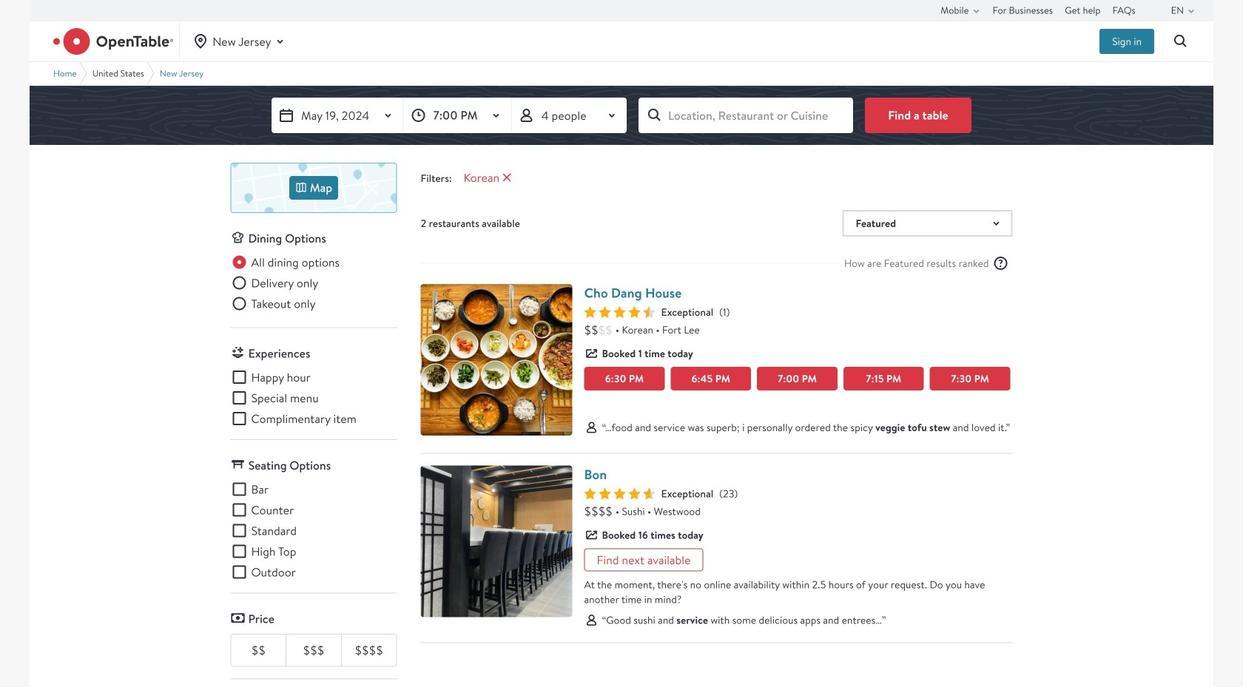 Task type: describe. For each thing, give the bounding box(es) containing it.
1 group from the top
[[231, 253, 397, 316]]



Task type: vqa. For each thing, say whether or not it's contained in the screenshot.
topmost group
yes



Task type: locate. For each thing, give the bounding box(es) containing it.
1 vertical spatial group
[[231, 369, 397, 428]]

opentable logo image
[[53, 28, 173, 55]]

none radio inside group
[[231, 253, 340, 271]]

None radio
[[231, 253, 340, 271]]

0 vertical spatial group
[[231, 253, 397, 316]]

None field
[[639, 98, 853, 133]]

2 vertical spatial group
[[231, 481, 397, 581]]

4.7 stars image
[[584, 488, 655, 500]]

2 group from the top
[[231, 369, 397, 428]]

3 group from the top
[[231, 481, 397, 581]]

4.6 stars image
[[584, 306, 655, 318]]

None radio
[[231, 274, 318, 292], [231, 295, 316, 313], [231, 274, 318, 292], [231, 295, 316, 313]]

group
[[231, 253, 397, 316], [231, 369, 397, 428], [231, 481, 397, 581]]

Please input a Location, Restaurant or Cuisine field
[[639, 98, 853, 133]]

a photo of cho dang house restaurant image
[[421, 284, 572, 436]]

a photo of bon restaurant image
[[421, 466, 572, 617]]



